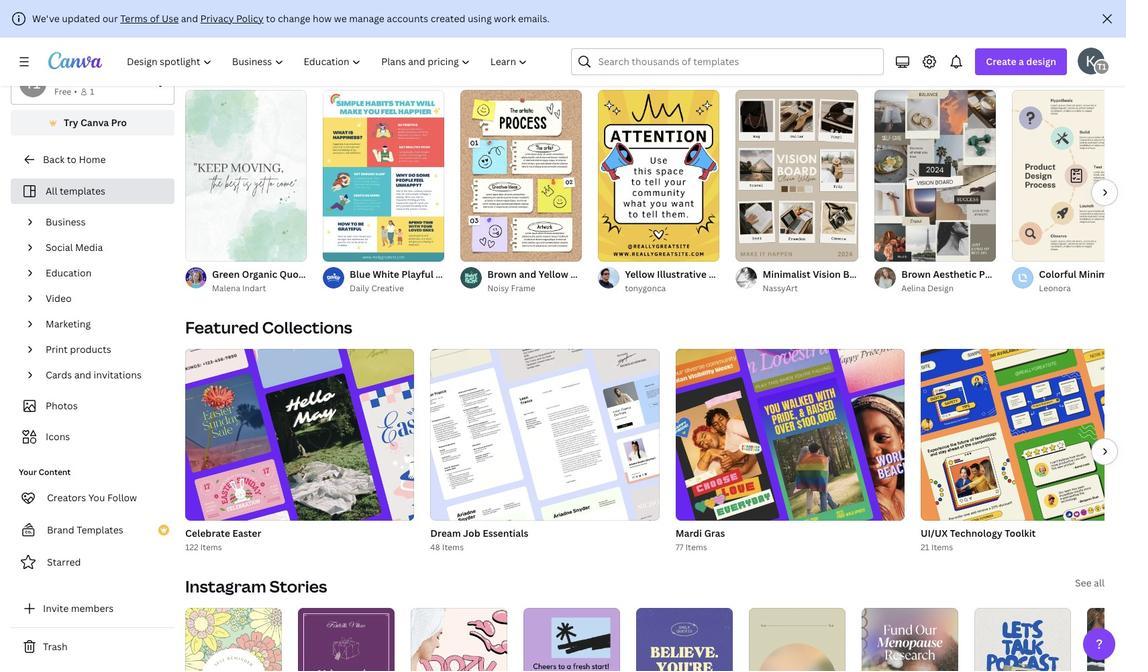Task type: vqa. For each thing, say whether or not it's contained in the screenshot.
A Tint Is Created By Adding White To A Base Hue, Lightening The Color. This Can Make A Color Less Intense, And Is Useful When Balancing More Vivid Color Combinations. at the left top of the page
no



Task type: locate. For each thing, give the bounding box(es) containing it.
green organic quote poster link
[[212, 267, 340, 282]]

0 horizontal spatial and
[[74, 368, 91, 381]]

roksolana fursa link
[[964, 23, 1109, 36]]

stories
[[270, 575, 327, 597]]

yellow illustrative attention poster tonygonca
[[625, 268, 785, 294]]

see all link for instagram stories
[[1075, 577, 1105, 589]]

home
[[79, 153, 106, 166]]

2 poster from the left
[[755, 268, 785, 281]]

1 horizontal spatial minimalist
[[1002, 9, 1050, 21]]

cards and invitations link
[[40, 362, 166, 388]]

see all link up blue grey white vintage photo collage instagram story
[[1075, 577, 1105, 589]]

see all link right design
[[1075, 58, 1105, 71]]

0 horizontal spatial minimalist
[[277, 9, 325, 21]]

0 horizontal spatial dream
[[430, 527, 461, 540]]

2 items from the left
[[442, 542, 464, 553]]

0 vertical spatial all
[[1094, 58, 1105, 71]]

and right use
[[181, 12, 198, 25]]

1 horizontal spatial poster
[[755, 268, 785, 281]]

aelina
[[902, 283, 926, 294]]

mardi gras link
[[676, 526, 905, 541]]

1 all from the top
[[1094, 58, 1105, 71]]

0 horizontal spatial poster
[[310, 268, 340, 281]]

social
[[46, 241, 73, 254]]

0 vertical spatial to
[[266, 12, 276, 25]]

yellow
[[625, 268, 655, 281]]

aesthetic
[[327, 9, 371, 21]]

poster right quote
[[310, 268, 340, 281]]

2 see all from the top
[[1075, 577, 1105, 589]]

poster inside green organic quote poster malena indart
[[310, 268, 340, 281]]

try
[[64, 116, 78, 129]]

see all right design
[[1075, 58, 1105, 71]]

items down celebrate
[[200, 542, 222, 553]]

t1 button
[[1078, 48, 1110, 75]]

tonygonca link
[[625, 282, 720, 295]]

0 vertical spatial see all
[[1075, 58, 1105, 71]]

brown and yellow doodle the artistic process poster image
[[461, 90, 582, 262]]

poster inside yellow illustrative attention poster tonygonca
[[755, 268, 785, 281]]

design
[[1026, 55, 1056, 68]]

lucie
[[588, 23, 609, 35]]

1 see all link from the top
[[1075, 58, 1105, 71]]

we
[[334, 12, 347, 25]]

1 horizontal spatial dream
[[1086, 9, 1117, 21]]

see all up blue grey white vintage photo collage instagram story
[[1075, 577, 1105, 589]]

1 vertical spatial and
[[74, 368, 91, 381]]

1 see from the top
[[1075, 58, 1092, 71]]

0 vertical spatial see
[[1075, 58, 1092, 71]]

all
[[1094, 58, 1105, 71], [1094, 577, 1105, 589]]

poster for yellow illustrative attention poster
[[755, 268, 785, 281]]

all right design
[[1094, 58, 1105, 71]]

cards
[[46, 368, 72, 381]]

items down ui/ux
[[932, 542, 953, 553]]

logo
[[429, 9, 451, 21]]

daily creative
[[350, 283, 404, 294]]

1 minimalist from the left
[[277, 9, 325, 21]]

mardi gras 77 items
[[676, 527, 725, 553]]

items inside celebrate easter 122 items
[[200, 542, 222, 553]]

noisy frame
[[487, 283, 535, 294]]

items right 48
[[442, 542, 464, 553]]

noisy
[[487, 283, 509, 294]]

0 vertical spatial see all link
[[1075, 58, 1105, 71]]

1 see all from the top
[[1075, 58, 1105, 71]]

minimalist
[[277, 9, 325, 21], [1002, 9, 1050, 21]]

and right cards
[[74, 368, 91, 381]]

to
[[266, 12, 276, 25], [67, 153, 76, 166]]

brand templates link
[[11, 517, 175, 544]]

invite members button
[[11, 595, 175, 622]]

all
[[46, 185, 57, 197]]

2 see from the top
[[1075, 577, 1092, 589]]

job
[[463, 527, 480, 540]]

Switch to another team button
[[11, 64, 175, 105]]

1 vertical spatial see all
[[1075, 577, 1105, 589]]

items
[[200, 542, 222, 553], [442, 542, 464, 553], [686, 542, 707, 553], [932, 542, 953, 553]]

4 items from the left
[[932, 542, 953, 553]]

0 horizontal spatial team 1 element
[[19, 70, 46, 97]]

attention
[[709, 268, 753, 281]]

products
[[70, 343, 111, 356]]

photos link
[[19, 393, 166, 419]]

0 horizontal spatial to
[[67, 153, 76, 166]]

team 1 image
[[19, 70, 46, 97]]

poster up nassyart
[[755, 268, 785, 281]]

sadaf f k.
[[776, 23, 814, 35]]

to right policy
[[266, 12, 276, 25]]

team 1 element left free
[[19, 70, 46, 97]]

team 1 image
[[1094, 59, 1110, 75]]

idea
[[400, 23, 417, 35]]

1 vertical spatial see all link
[[1075, 577, 1105, 589]]

pastel pink pink cartoon type self-help podcast instagram story image
[[411, 608, 507, 671]]

see all link
[[1075, 58, 1105, 71], [1075, 577, 1105, 589]]

1 horizontal spatial and
[[181, 12, 198, 25]]

media
[[75, 241, 103, 254]]

essentials
[[483, 527, 528, 540]]

follow
[[107, 491, 137, 504]]

see all for posters
[[1075, 58, 1105, 71]]

how
[[313, 12, 332, 25]]

48
[[430, 542, 440, 553]]

to right back
[[67, 153, 76, 166]]

video link
[[40, 286, 166, 311]]

indart
[[242, 283, 266, 294]]

poster
[[310, 268, 340, 281], [755, 268, 785, 281]]

back to home
[[43, 153, 106, 166]]

you
[[88, 491, 105, 504]]

see up blue grey white vintage photo collage instagram story
[[1075, 577, 1092, 589]]

print
[[46, 343, 68, 356]]

0 vertical spatial dream
[[1086, 9, 1117, 21]]

2 all from the top
[[1094, 577, 1105, 589]]

starred link
[[11, 549, 175, 576]]

br
[[1119, 9, 1126, 21]]

terms of use link
[[120, 12, 179, 25]]

see left team 1 image
[[1075, 58, 1092, 71]]

ui/ux technology toolkit 21 items
[[921, 527, 1036, 553]]

frame
[[511, 283, 535, 294]]

your content
[[19, 466, 71, 478]]

3 items from the left
[[686, 542, 707, 553]]

1 vertical spatial all
[[1094, 577, 1105, 589]]

1 horizontal spatial team 1 element
[[1094, 59, 1110, 75]]

1 vertical spatial see
[[1075, 577, 1092, 589]]

change
[[278, 12, 310, 25]]

see all link for posters
[[1075, 58, 1105, 71]]

1 poster from the left
[[310, 268, 340, 281]]

starred
[[47, 556, 81, 568]]

2 minimalist from the left
[[1002, 9, 1050, 21]]

leonora
[[1039, 283, 1071, 294]]

all up blue grey white vintage photo collage instagram story
[[1094, 577, 1105, 589]]

canva
[[81, 116, 109, 129]]

green, pink and yellow illustrative floral peace quote instagram story image
[[185, 608, 282, 671]]

black & white minimalist aesthetic initials font logo aleksandra chubar
[[212, 9, 451, 35]]

1 items from the left
[[200, 542, 222, 553]]

sadaf
[[776, 23, 798, 35]]

•
[[74, 86, 77, 97]]

team 1 element
[[1094, 59, 1110, 75], [19, 70, 46, 97]]

icons
[[46, 430, 70, 443]]

ui/ux
[[921, 527, 948, 540]]

creators you follow
[[47, 491, 137, 504]]

poster for green organic quote poster
[[310, 268, 340, 281]]

fursa
[[1005, 23, 1027, 35]]

policy
[[236, 12, 264, 25]]

77
[[676, 542, 684, 553]]

and
[[181, 12, 198, 25], [74, 368, 91, 381]]

roksolana
[[964, 23, 1003, 35]]

minimalist up aleksandra chubar link
[[277, 9, 325, 21]]

dream inside modern minimalist graffiti dream br roksolana fursa
[[1086, 9, 1117, 21]]

featured
[[185, 316, 259, 338]]

minimalist up fursa
[[1002, 9, 1050, 21]]

items down mardi
[[686, 542, 707, 553]]

dream job essentials link
[[430, 526, 660, 541]]

education link
[[40, 260, 166, 286]]

1 vertical spatial dream
[[430, 527, 461, 540]]

and inside cards and invitations link
[[74, 368, 91, 381]]

aelina design link
[[902, 282, 996, 295]]

2 see all link from the top
[[1075, 577, 1105, 589]]

team 1 element inside "t1" popup button
[[1094, 59, 1110, 75]]

tonygonca
[[625, 283, 666, 294]]

dream up 48
[[430, 527, 461, 540]]

team 1 element right design
[[1094, 59, 1110, 75]]

education
[[46, 266, 91, 279]]

content
[[39, 466, 71, 478]]

1 vertical spatial to
[[67, 153, 76, 166]]

None search field
[[571, 48, 884, 75]]

quote
[[280, 268, 308, 281]]

dream left br
[[1086, 9, 1117, 21]]



Task type: describe. For each thing, give the bounding box(es) containing it.
create a design
[[986, 55, 1056, 68]]

invitations
[[94, 368, 142, 381]]

&
[[239, 9, 245, 21]]

marketing link
[[40, 311, 166, 337]]

photos
[[46, 399, 78, 412]]

templates
[[77, 524, 123, 536]]

free •
[[54, 86, 77, 97]]

menopause fundraising and donation instagram story in purple pink orange gradient photocentric style image
[[862, 608, 958, 671]]

try canva pro
[[64, 116, 127, 129]]

blue white playful illustration lifestyle poster image
[[323, 90, 444, 262]]

nassyart
[[763, 283, 798, 294]]

collections
[[262, 316, 352, 338]]

1
[[90, 86, 94, 97]]

we've updated our terms of use and privacy policy to change how we manage accounts created using work emails.
[[32, 12, 550, 25]]

use
[[162, 12, 179, 25]]

creators you follow link
[[11, 485, 175, 511]]

font
[[406, 9, 427, 21]]

dream job essentials 48 items
[[430, 527, 528, 553]]

all for instagram stories
[[1094, 577, 1105, 589]]

gras
[[704, 527, 725, 540]]

top level navigation element
[[118, 48, 539, 75]]

brown aesthetic photo collage 2024 vision board poster image
[[875, 90, 996, 262]]

brand templates
[[47, 524, 123, 536]]

our
[[102, 12, 118, 25]]

social media link
[[40, 235, 166, 260]]

leonora link
[[1039, 282, 1126, 295]]

easter
[[232, 527, 261, 540]]

dream inside dream job essentials 48 items
[[430, 527, 461, 540]]

0 vertical spatial and
[[181, 12, 198, 25]]

122
[[185, 542, 198, 553]]

green
[[212, 268, 240, 281]]

black
[[212, 9, 237, 21]]

items inside ui/ux technology toolkit 21 items
[[932, 542, 953, 553]]

marketing
[[46, 317, 91, 330]]

see all for instagram stories
[[1075, 577, 1105, 589]]

members
[[71, 602, 114, 615]]

all for posters
[[1094, 58, 1105, 71]]

idea trader
[[400, 23, 444, 35]]

posters
[[185, 57, 247, 79]]

trash link
[[11, 634, 175, 660]]

malena
[[212, 283, 240, 294]]

1 horizontal spatial to
[[266, 12, 276, 25]]

21
[[921, 542, 930, 553]]

minimalist inside black & white minimalist aesthetic initials font logo aleksandra chubar
[[277, 9, 325, 21]]

green organic quote poster malena indart
[[212, 268, 340, 294]]

items inside dream job essentials 48 items
[[442, 542, 464, 553]]

organic
[[242, 268, 277, 281]]

nassyart link
[[763, 282, 859, 295]]

using
[[468, 12, 492, 25]]

instagram stories
[[185, 575, 327, 597]]

initials
[[373, 9, 404, 21]]

your
[[19, 466, 37, 478]]

instagram
[[185, 575, 266, 597]]

minimalist vision board photo collage poster image
[[736, 90, 859, 262]]

lucie sindelkova
[[588, 23, 653, 35]]

green organic quote poster image
[[185, 90, 307, 262]]

trader
[[419, 23, 444, 35]]

yellow illustrative attention poster image
[[598, 90, 720, 262]]

modern minimalist graffiti dream br roksolana fursa
[[964, 9, 1126, 35]]

design
[[927, 283, 954, 294]]

noisy frame link
[[487, 282, 582, 295]]

items inside mardi gras 77 items
[[686, 542, 707, 553]]

colorful minimalist design process infographic poster image
[[1012, 90, 1126, 262]]

see for instagram stories
[[1075, 577, 1092, 589]]

accounts
[[387, 12, 428, 25]]

daily
[[350, 283, 369, 294]]

aleksandra chubar link
[[212, 23, 357, 36]]

chubar
[[257, 23, 285, 35]]

business link
[[40, 209, 166, 235]]

sindelkova
[[611, 23, 653, 35]]

Search search field
[[598, 49, 875, 75]]

create a design button
[[975, 48, 1067, 75]]

blue grey white vintage photo collage instagram story image
[[1087, 608, 1126, 671]]

back to home link
[[11, 146, 175, 173]]

toolkit
[[1005, 527, 1036, 540]]

idea trader link
[[400, 23, 545, 36]]

team 1 element inside switch to another team button
[[19, 70, 46, 97]]

business
[[46, 215, 86, 228]]

terms
[[120, 12, 148, 25]]

of
[[150, 12, 159, 25]]

privacy
[[200, 12, 234, 25]]

kendall parks image
[[1078, 48, 1105, 75]]

aleksandra
[[212, 23, 255, 35]]

print products
[[46, 343, 111, 356]]

technology
[[950, 527, 1003, 540]]

brand
[[47, 524, 74, 536]]

purple simple quotes your story image
[[636, 608, 733, 671]]

new year greeting instagram story in lavender black sky blue scribbles and doodles style image
[[524, 608, 620, 671]]

video
[[46, 292, 72, 305]]

manage
[[349, 12, 385, 25]]

trash
[[43, 640, 68, 653]]

black & white minimalist aesthetic initials font logo link
[[212, 8, 451, 23]]

lucie sindelkova link
[[588, 23, 733, 36]]

invite
[[43, 602, 69, 615]]

minimalist inside modern minimalist graffiti dream br roksolana fursa
[[1002, 9, 1050, 21]]

free
[[54, 86, 71, 97]]

see for posters
[[1075, 58, 1092, 71]]



